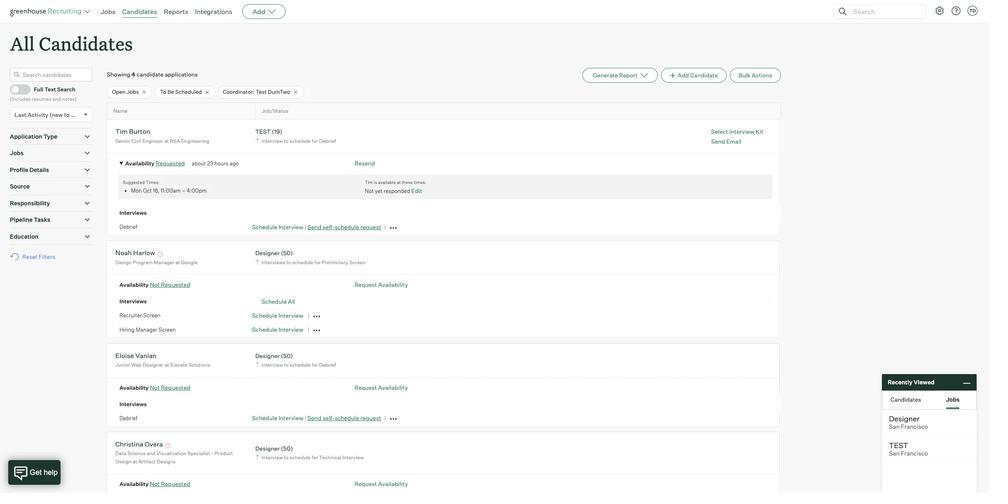 Task type: vqa. For each thing, say whether or not it's contained in the screenshot.
SHOWING 27 CANDIDATE APPLICATIONS
no



Task type: locate. For each thing, give the bounding box(es) containing it.
2 design from the top
[[115, 459, 132, 465]]

2 vertical spatial screen
[[159, 327, 176, 333]]

send up designer (50) interview to schedule for technical interview in the left bottom of the page
[[307, 415, 321, 422]]

request for recruiter screen
[[354, 282, 377, 289]]

screen right preliminary
[[349, 259, 366, 266]]

for for designer (50) interview to schedule for debrief
[[312, 362, 318, 368]]

request availability for debrief
[[354, 384, 408, 391]]

tab list containing candidates
[[882, 391, 976, 409]]

not down artifact
[[150, 481, 160, 488]]

design inside data science and visualization specialist - product design at artifact designs
[[115, 459, 132, 465]]

requested down elevate in the bottom left of the page
[[161, 384, 190, 391]]

not requested button down design program manager at google
[[150, 282, 190, 289]]

at
[[164, 138, 169, 144], [397, 180, 401, 186], [175, 259, 180, 266], [165, 362, 169, 368], [133, 459, 137, 465]]

and up artifact
[[147, 451, 155, 457]]

francisco inside designer san francisco
[[901, 423, 928, 431]]

1 vertical spatial francisco
[[901, 450, 928, 458]]

and down the text
[[52, 96, 61, 102]]

san inside designer san francisco
[[889, 423, 900, 431]]

0 vertical spatial screen
[[349, 259, 366, 266]]

interviews up "schedule all" link
[[261, 259, 285, 266]]

add candidate link
[[661, 68, 727, 83]]

to
[[64, 111, 70, 118], [284, 138, 289, 144], [286, 259, 291, 266], [284, 362, 289, 368], [284, 455, 289, 461]]

(50) inside designer (50) interview to schedule for technical interview
[[281, 445, 293, 452]]

test for test (19) interview to schedule for debrief
[[255, 128, 271, 135]]

test inside test (19) interview to schedule for debrief
[[255, 128, 271, 135]]

1 schedule interview from the top
[[252, 312, 303, 319]]

at left rsa
[[164, 138, 169, 144]]

0 vertical spatial francisco
[[901, 423, 928, 431]]

interviews inside 'designer (50) interviews to schedule for preliminary screen'
[[261, 259, 285, 266]]

times:
[[414, 180, 426, 186]]

send self-schedule request link for vanian
[[307, 415, 381, 422]]

2 interview to schedule for debrief link from the top
[[254, 361, 338, 369]]

1 not requested button from the top
[[150, 282, 190, 289]]

design down data
[[115, 459, 132, 465]]

send up 'designer (50) interviews to schedule for preliminary screen'
[[307, 224, 321, 231]]

request availability button
[[354, 282, 408, 289], [354, 384, 408, 391], [354, 481, 408, 488]]

schedule inside test (19) interview to schedule for debrief
[[290, 138, 311, 144]]

not requested button down elevate in the bottom left of the page
[[150, 384, 190, 391]]

1 request from the top
[[360, 224, 381, 231]]

to inside designer (50) interview to schedule for debrief
[[284, 362, 289, 368]]

1 francisco from the top
[[901, 423, 928, 431]]

1 vertical spatial not requested button
[[150, 384, 190, 391]]

at left elevate in the bottom left of the page
[[165, 362, 169, 368]]

schedule interview | send self-schedule request up designer (50) interview to schedule for technical interview in the left bottom of the page
[[252, 415, 381, 422]]

tim inside tim is available at these times: not yet responded edit
[[365, 180, 373, 186]]

11:00am
[[161, 187, 181, 194]]

0 vertical spatial request availability
[[354, 282, 408, 289]]

tim left is
[[365, 180, 373, 186]]

1 horizontal spatial and
[[147, 451, 155, 457]]

tim burton senior civil engineer at rsa engineering
[[115, 127, 209, 144]]

and inside data science and visualization specialist - product design at artifact designs
[[147, 451, 155, 457]]

schedule
[[290, 138, 311, 144], [335, 224, 359, 231], [292, 259, 313, 266], [290, 362, 311, 368], [335, 415, 359, 422], [290, 455, 311, 461]]

francisco
[[901, 423, 928, 431], [901, 450, 928, 458]]

0 vertical spatial interview to schedule for debrief link
[[254, 137, 338, 145]]

designer inside designer (50) interview to schedule for technical interview
[[255, 445, 280, 452]]

2 vertical spatial request
[[354, 481, 377, 488]]

2 vertical spatial (50)
[[281, 445, 293, 452]]

request for eloise vanian
[[360, 415, 381, 422]]

2 san from the top
[[889, 450, 900, 458]]

request availability for recruiter screen
[[354, 282, 408, 289]]

to inside test (19) interview to schedule for debrief
[[284, 138, 289, 144]]

2 request availability from the top
[[354, 384, 408, 391]]

0 vertical spatial send
[[711, 138, 725, 145]]

1 horizontal spatial test
[[889, 441, 908, 450]]

1 schedule interview link from the top
[[252, 224, 303, 231]]

(50) inside 'designer (50) interviews to schedule for preliminary screen'
[[281, 250, 293, 257]]

1 vertical spatial add
[[678, 72, 689, 79]]

for inside designer (50) interview to schedule for debrief
[[312, 362, 318, 368]]

designer (50) interviews to schedule for preliminary screen
[[255, 250, 366, 266]]

0 vertical spatial not requested button
[[150, 282, 190, 289]]

viewed
[[914, 379, 935, 386]]

not down eloise vanian junior web designer at elevate solutions
[[150, 384, 160, 391]]

| up 'designer (50) interviews to schedule for preliminary screen'
[[305, 224, 306, 231]]

scheduled
[[175, 89, 202, 95]]

to inside designer (50) interview to schedule for technical interview
[[284, 455, 289, 461]]

1 vertical spatial schedule interview | send self-schedule request
[[252, 415, 381, 422]]

not left yet
[[365, 188, 374, 194]]

(50) for harlow
[[281, 250, 293, 257]]

interviews down web
[[119, 401, 147, 408]]

be
[[167, 89, 174, 95]]

1 horizontal spatial tim
[[365, 180, 373, 186]]

interviews
[[119, 210, 147, 216], [261, 259, 285, 266], [119, 298, 147, 305], [119, 401, 147, 408]]

eloise
[[115, 352, 134, 360]]

interview to schedule for debrief link for burton
[[254, 137, 338, 145]]

request
[[360, 224, 381, 231], [360, 415, 381, 422]]

not for not requested dropdown button associated with recruiter screen
[[150, 282, 160, 289]]

artifact
[[138, 459, 156, 465]]

2 schedule interview | send self-schedule request from the top
[[252, 415, 381, 422]]

designer for designer (50) interview to schedule for debrief
[[255, 353, 280, 360]]

(19)
[[272, 128, 282, 135]]

1 vertical spatial availability not requested
[[119, 384, 190, 391]]

candidates down jobs link
[[39, 31, 133, 56]]

francisco for designer
[[901, 423, 928, 431]]

schedule interview | send self-schedule request up 'designer (50) interviews to schedule for preliminary screen'
[[252, 224, 381, 231]]

specialist
[[187, 451, 210, 457]]

0 horizontal spatial all
[[10, 31, 35, 56]]

reset filters button
[[10, 249, 59, 265]]

not requested button for recruiter screen
[[150, 282, 190, 289]]

interview
[[729, 128, 754, 135], [261, 138, 283, 144], [278, 224, 303, 231], [278, 312, 303, 319], [278, 326, 303, 333], [261, 362, 283, 368], [278, 415, 303, 422], [261, 455, 283, 461], [342, 455, 364, 461]]

3 request availability from the top
[[354, 481, 408, 488]]

interviews up recruiter
[[119, 298, 147, 305]]

designer for designer san francisco
[[889, 414, 920, 423]]

not
[[365, 188, 374, 194], [150, 282, 160, 289], [150, 384, 160, 391], [150, 481, 160, 488]]

add inside popup button
[[253, 7, 265, 16]]

to for designer (50) interview to schedule for technical interview
[[284, 455, 289, 461]]

candidates down 'recently viewed'
[[891, 396, 921, 403]]

interview inside the select interview kit send email
[[729, 128, 754, 135]]

availability not requested down artifact
[[119, 481, 190, 488]]

1 vertical spatial and
[[147, 451, 155, 457]]

tab list
[[882, 391, 976, 409]]

| up designer (50) interview to schedule for technical interview in the left bottom of the page
[[305, 415, 306, 422]]

request availability button for recruiter screen
[[354, 282, 408, 289]]

request for debrief
[[354, 384, 377, 391]]

1 vertical spatial |
[[305, 415, 306, 422]]

3 request from the top
[[354, 481, 377, 488]]

report
[[619, 72, 638, 79]]

2 vertical spatial request availability
[[354, 481, 408, 488]]

for inside test (19) interview to schedule for debrief
[[312, 138, 318, 144]]

integrations
[[195, 7, 232, 16]]

designer inside 'designer (50) interviews to schedule for preliminary screen'
[[255, 250, 280, 257]]

tim inside tim burton senior civil engineer at rsa engineering
[[115, 127, 128, 136]]

1 availability not requested from the top
[[119, 282, 190, 289]]

0 horizontal spatial tim
[[115, 127, 128, 136]]

0 horizontal spatial test
[[255, 128, 271, 135]]

test inside test san francisco
[[889, 441, 908, 450]]

self- up 'designer (50) interviews to schedule for preliminary screen'
[[323, 224, 335, 231]]

san up test san francisco
[[889, 423, 900, 431]]

not for first not requested dropdown button from the bottom
[[150, 481, 160, 488]]

schedule for designer (50) interviews to schedule for preliminary screen
[[292, 259, 313, 266]]

schedule interview for hiring manager screen
[[252, 326, 303, 333]]

to
[[160, 89, 166, 95]]

requested for debrief's not requested dropdown button
[[161, 384, 190, 391]]

not requested button for debrief
[[150, 384, 190, 391]]

2 not requested button from the top
[[150, 384, 190, 391]]

at down science
[[133, 459, 137, 465]]

open jobs
[[112, 89, 139, 95]]

0 vertical spatial request
[[360, 224, 381, 231]]

1 san from the top
[[889, 423, 900, 431]]

2 vertical spatial request availability button
[[354, 481, 408, 488]]

0 vertical spatial schedule interview
[[252, 312, 303, 319]]

francisco down designer san francisco
[[901, 450, 928, 458]]

send for burton
[[307, 224, 321, 231]]

at left these on the top of the page
[[397, 180, 401, 186]]

all
[[10, 31, 35, 56], [288, 298, 295, 305]]

schedule interview link for design program manager at google
[[252, 312, 303, 319]]

san down designer san francisco
[[889, 450, 900, 458]]

2 (50) from the top
[[281, 353, 293, 360]]

0 vertical spatial design
[[115, 259, 132, 266]]

at inside tim burton senior civil engineer at rsa engineering
[[164, 138, 169, 144]]

at left "google"
[[175, 259, 180, 266]]

screen up the hiring manager screen
[[143, 312, 160, 319]]

0 vertical spatial manager
[[154, 259, 174, 266]]

0 vertical spatial send self-schedule request link
[[307, 224, 381, 231]]

filters
[[39, 253, 55, 260]]

2 schedule interview from the top
[[252, 326, 303, 333]]

design down the noah
[[115, 259, 132, 266]]

product
[[215, 451, 233, 457]]

0 vertical spatial tim
[[115, 127, 128, 136]]

designer inside designer san francisco
[[889, 414, 920, 423]]

schedule all link
[[261, 298, 295, 305]]

0 vertical spatial availability not requested
[[119, 282, 190, 289]]

program
[[133, 259, 153, 266]]

request availability
[[354, 282, 408, 289], [354, 384, 408, 391], [354, 481, 408, 488]]

reset
[[22, 253, 37, 260]]

1 vertical spatial self-
[[323, 415, 335, 422]]

profile
[[10, 166, 28, 173]]

self- up technical
[[323, 415, 335, 422]]

1 vertical spatial request
[[360, 415, 381, 422]]

requested down "google"
[[161, 282, 190, 289]]

0 vertical spatial request
[[354, 282, 377, 289]]

all candidates
[[10, 31, 133, 56]]

test left (19)
[[255, 128, 271, 135]]

schedule interview | send self-schedule request
[[252, 224, 381, 231], [252, 415, 381, 422]]

2 | from the top
[[305, 415, 306, 422]]

interview inside designer (50) interview to schedule for debrief
[[261, 362, 283, 368]]

2 francisco from the top
[[901, 450, 928, 458]]

2 vertical spatial not requested button
[[150, 481, 190, 488]]

1 vertical spatial manager
[[136, 327, 157, 333]]

1 request availability from the top
[[354, 282, 408, 289]]

name
[[113, 108, 127, 114]]

0 vertical spatial san
[[889, 423, 900, 431]]

0 vertical spatial request availability button
[[354, 282, 408, 289]]

0 vertical spatial and
[[52, 96, 61, 102]]

1 vertical spatial send self-schedule request link
[[307, 415, 381, 422]]

oct
[[143, 187, 152, 194]]

1 vertical spatial screen
[[143, 312, 160, 319]]

for for designer (50) interview to schedule for technical interview
[[312, 455, 318, 461]]

0 vertical spatial (50)
[[281, 250, 293, 257]]

manager down recruiter screen at the left
[[136, 327, 157, 333]]

francisco up test san francisco
[[901, 423, 928, 431]]

2 self- from the top
[[323, 415, 335, 422]]

| for eloise vanian
[[305, 415, 306, 422]]

–
[[182, 187, 185, 194]]

screen up eloise vanian junior web designer at elevate solutions
[[159, 327, 176, 333]]

add for add candidate
[[678, 72, 689, 79]]

1 vertical spatial tim
[[365, 180, 373, 186]]

requested down the designs
[[161, 481, 190, 488]]

schedule all
[[261, 298, 295, 305]]

for inside designer (50) interview to schedule for technical interview
[[312, 455, 318, 461]]

2 availability not requested from the top
[[119, 384, 190, 391]]

to inside 'designer (50) interviews to schedule for preliminary screen'
[[286, 259, 291, 266]]

interview to schedule for debrief link for vanian
[[254, 361, 338, 369]]

1 horizontal spatial add
[[678, 72, 689, 79]]

designer san francisco
[[889, 414, 928, 431]]

designer inside designer (50) interview to schedule for debrief
[[255, 353, 280, 360]]

times:
[[146, 180, 160, 186]]

not down design program manager at google
[[150, 282, 160, 289]]

candidates
[[122, 7, 157, 16], [39, 31, 133, 56], [891, 396, 921, 403]]

candidate
[[690, 72, 718, 79]]

2 request from the top
[[360, 415, 381, 422]]

1 vertical spatial send
[[307, 224, 321, 231]]

send self-schedule request link
[[307, 224, 381, 231], [307, 415, 381, 422]]

availability not requested down eloise vanian junior web designer at elevate solutions
[[119, 384, 190, 391]]

0 vertical spatial test
[[255, 128, 271, 135]]

1 self- from the top
[[323, 224, 335, 231]]

1 vertical spatial interview to schedule for debrief link
[[254, 361, 338, 369]]

last activity (new to old)
[[14, 111, 82, 118]]

not requested button down the designs
[[150, 481, 190, 488]]

select
[[711, 128, 728, 135]]

interview to schedule for debrief link
[[254, 137, 338, 145], [254, 361, 338, 369]]

availability not requested down design program manager at google
[[119, 282, 190, 289]]

1 vertical spatial request
[[354, 384, 377, 391]]

1 request from the top
[[354, 282, 377, 289]]

1 vertical spatial schedule interview
[[252, 326, 303, 333]]

3 (50) from the top
[[281, 445, 293, 452]]

francisco inside test san francisco
[[901, 450, 928, 458]]

0 vertical spatial add
[[253, 7, 265, 16]]

1 design from the top
[[115, 259, 132, 266]]

at inside eloise vanian junior web designer at elevate solutions
[[165, 362, 169, 368]]

resumes
[[32, 96, 51, 102]]

tim is available at these times: not yet responded edit
[[365, 180, 426, 194]]

1 vertical spatial request availability button
[[354, 384, 408, 391]]

manager down a follow-up was set for sep 22, 2023 for noah harlow image
[[154, 259, 174, 266]]

0 horizontal spatial add
[[253, 7, 265, 16]]

test down designer san francisco
[[889, 441, 908, 450]]

0 horizontal spatial and
[[52, 96, 61, 102]]

1 vertical spatial design
[[115, 459, 132, 465]]

san inside test san francisco
[[889, 450, 900, 458]]

schedule inside designer (50) interview to schedule for technical interview
[[290, 455, 311, 461]]

2 vertical spatial availability not requested
[[119, 481, 190, 488]]

schedule inside designer (50) interview to schedule for debrief
[[290, 362, 311, 368]]

1 vertical spatial (50)
[[281, 353, 293, 360]]

schedule inside 'designer (50) interviews to schedule for preliminary screen'
[[292, 259, 313, 266]]

0 vertical spatial self-
[[323, 224, 335, 231]]

1 vertical spatial san
[[889, 450, 900, 458]]

candidate
[[137, 71, 163, 78]]

candidates right jobs link
[[122, 7, 157, 16]]

2 schedule interview link from the top
[[252, 312, 303, 319]]

requested for not requested dropdown button associated with recruiter screen
[[161, 282, 190, 289]]

2 request from the top
[[354, 384, 377, 391]]

and
[[52, 96, 61, 102], [147, 451, 155, 457]]

4 schedule interview link from the top
[[252, 415, 303, 422]]

junior
[[115, 362, 130, 368]]

1 (50) from the top
[[281, 250, 293, 257]]

Search candidates field
[[10, 68, 92, 82]]

0 vertical spatial all
[[10, 31, 35, 56]]

test for test san francisco
[[889, 441, 908, 450]]

1 vertical spatial request availability
[[354, 384, 408, 391]]

applications
[[165, 71, 198, 78]]

education
[[10, 233, 38, 240]]

1 | from the top
[[305, 224, 306, 231]]

1 request availability button from the top
[[354, 282, 408, 289]]

interviews to schedule for preliminary screen link
[[254, 259, 368, 266]]

checkmark image
[[14, 86, 20, 92]]

2 request availability button from the top
[[354, 384, 408, 391]]

email
[[726, 138, 742, 145]]

not inside tim is available at these times: not yet responded edit
[[365, 188, 374, 194]]

for inside 'designer (50) interviews to schedule for preliminary screen'
[[314, 259, 321, 266]]

tim for burton
[[115, 127, 128, 136]]

2 send self-schedule request link from the top
[[307, 415, 381, 422]]

1 vertical spatial all
[[288, 298, 295, 305]]

screen
[[349, 259, 366, 266], [143, 312, 160, 319], [159, 327, 176, 333]]

tim up senior
[[115, 127, 128, 136]]

interview to schedule for technical interview link
[[254, 454, 366, 462]]

0 vertical spatial |
[[305, 224, 306, 231]]

1 vertical spatial test
[[889, 441, 908, 450]]

availability not requested for debrief
[[119, 384, 190, 391]]

pipeline tasks
[[10, 216, 50, 223]]

reports
[[164, 7, 188, 16]]

send down select at the right top
[[711, 138, 725, 145]]

designer
[[255, 250, 280, 257], [255, 353, 280, 360], [143, 362, 164, 368], [889, 414, 920, 423], [255, 445, 280, 452]]

2 vertical spatial send
[[307, 415, 321, 422]]

open
[[112, 89, 126, 95]]

1 send self-schedule request link from the top
[[307, 224, 381, 231]]

christina
[[115, 440, 143, 449]]

1 schedule interview | send self-schedule request from the top
[[252, 224, 381, 231]]

designer inside eloise vanian junior web designer at elevate solutions
[[143, 362, 164, 368]]

0 vertical spatial schedule interview | send self-schedule request
[[252, 224, 381, 231]]

1 interview to schedule for debrief link from the top
[[254, 137, 338, 145]]

availability not requested
[[119, 282, 190, 289], [119, 384, 190, 391], [119, 481, 190, 488]]

23
[[207, 160, 213, 167]]



Task type: describe. For each thing, give the bounding box(es) containing it.
science
[[127, 451, 146, 457]]

request availability button for debrief
[[354, 384, 408, 391]]

schedule interview | send self-schedule request for burton
[[252, 224, 381, 231]]

ago
[[230, 160, 239, 167]]

schedule for test (19) interview to schedule for debrief
[[290, 138, 311, 144]]

hours
[[215, 160, 228, 167]]

select interview kit link
[[711, 128, 763, 136]]

recruiter
[[119, 312, 142, 319]]

4:00pm
[[187, 187, 207, 194]]

schedule interview link for senior civil engineer at rsa engineering
[[252, 224, 303, 231]]

bulk actions link
[[730, 68, 781, 83]]

availability not requested for recruiter screen
[[119, 282, 190, 289]]

schedule interview link for junior web designer at elevate solutions
[[252, 415, 303, 422]]

profile details
[[10, 166, 49, 173]]

requested for first not requested dropdown button from the bottom
[[161, 481, 190, 488]]

not for debrief's not requested dropdown button
[[150, 384, 160, 391]]

to for designer (50) interview to schedule for debrief
[[284, 362, 289, 368]]

last
[[14, 111, 26, 118]]

request for tim burton
[[360, 224, 381, 231]]

greenhouse recruiting image
[[10, 7, 84, 16]]

(50) inside designer (50) interview to schedule for debrief
[[281, 353, 293, 360]]

vanian
[[135, 352, 157, 360]]

reports link
[[164, 7, 188, 16]]

last activity (new to old) option
[[14, 111, 82, 118]]

add for add
[[253, 7, 265, 16]]

to for last activity (new to old)
[[64, 111, 70, 118]]

engineering
[[181, 138, 209, 144]]

schedule interview for recruiter screen
[[252, 312, 303, 319]]

source
[[10, 183, 30, 190]]

jobs inside tab list
[[946, 396, 960, 403]]

interviews down mon
[[119, 210, 147, 216]]

edit link
[[411, 187, 422, 194]]

select interview kit send email
[[711, 128, 763, 145]]

application type
[[10, 133, 57, 140]]

type
[[43, 133, 57, 140]]

these
[[402, 180, 413, 186]]

tim for is
[[365, 180, 373, 186]]

for for designer (50) interviews to schedule for preliminary screen
[[314, 259, 321, 266]]

configure image
[[935, 6, 945, 16]]

schedule for designer (50) interview to schedule for debrief
[[290, 362, 311, 368]]

coordinator: test dumtwo
[[223, 89, 290, 95]]

a follow-up was set for sep 22, 2023 for noah harlow image
[[157, 252, 164, 257]]

san for designer
[[889, 423, 900, 431]]

test
[[256, 89, 267, 95]]

3 availability not requested from the top
[[119, 481, 190, 488]]

send inside the select interview kit send email
[[711, 138, 725, 145]]

recently viewed
[[888, 379, 935, 386]]

noah
[[115, 249, 132, 257]]

candidate reports are now available! apply filters and select "view in app" element
[[583, 68, 658, 83]]

3 request availability button from the top
[[354, 481, 408, 488]]

web
[[131, 362, 142, 368]]

details
[[29, 166, 49, 173]]

tasks
[[34, 216, 50, 223]]

showing
[[107, 71, 130, 78]]

1 horizontal spatial all
[[288, 298, 295, 305]]

to be scheduled
[[160, 89, 202, 95]]

about 23 hours ago
[[192, 160, 239, 167]]

data
[[115, 451, 126, 457]]

resend
[[355, 160, 375, 167]]

at inside tim is available at these times: not yet responded edit
[[397, 180, 401, 186]]

jobs link
[[101, 7, 116, 16]]

add candidate
[[678, 72, 718, 79]]

screen inside 'designer (50) interviews to schedule for preliminary screen'
[[349, 259, 366, 266]]

job/status
[[262, 108, 288, 114]]

showing 4 candidate applications
[[107, 71, 198, 78]]

hiring manager screen
[[119, 327, 176, 333]]

civil
[[131, 138, 141, 144]]

designs
[[157, 459, 176, 465]]

interview inside test (19) interview to schedule for debrief
[[261, 138, 283, 144]]

generate
[[593, 72, 618, 79]]

send for vanian
[[307, 415, 321, 422]]

engineer
[[142, 138, 163, 144]]

1 vertical spatial candidates
[[39, 31, 133, 56]]

| for tim burton
[[305, 224, 306, 231]]

debrief inside test (19) interview to schedule for debrief
[[319, 138, 336, 144]]

overa
[[145, 440, 163, 449]]

for for test (19) interview to schedule for debrief
[[312, 138, 318, 144]]

activity
[[28, 111, 48, 118]]

harlow
[[133, 249, 155, 257]]

16,
[[153, 187, 159, 194]]

eloise vanian junior web designer at elevate solutions
[[115, 352, 210, 368]]

designer for designer (50) interviews to schedule for preliminary screen
[[255, 250, 280, 257]]

to for test (19) interview to schedule for debrief
[[284, 138, 289, 144]]

Search text field
[[851, 6, 918, 18]]

reset filters
[[22, 253, 55, 260]]

technical
[[319, 455, 341, 461]]

christina overa
[[115, 440, 163, 449]]

(includes
[[10, 96, 31, 102]]

self- for burton
[[323, 224, 335, 231]]

send self-schedule request link for burton
[[307, 224, 381, 231]]

schedule for 2nd schedule interview link from the bottom
[[252, 326, 277, 333]]

full
[[34, 86, 43, 93]]

debrief inside designer (50) interview to schedule for debrief
[[319, 362, 336, 368]]

suggested times: mon oct 16, 11:00am – 4:00pm
[[123, 180, 207, 194]]

eloise vanian link
[[115, 352, 157, 361]]

dumtwo
[[268, 89, 290, 95]]

preliminary
[[322, 259, 348, 266]]

christina overa link
[[115, 440, 163, 450]]

san for test
[[889, 450, 900, 458]]

is
[[374, 180, 377, 186]]

yet
[[375, 188, 382, 194]]

bulk actions
[[739, 72, 772, 79]]

(new
[[50, 111, 63, 118]]

about
[[192, 160, 206, 167]]

recruiter screen
[[119, 312, 160, 319]]

self- for vanian
[[323, 415, 335, 422]]

old)
[[71, 111, 82, 118]]

requested down rsa
[[156, 160, 185, 167]]

christina overa has been in technical interview for more than 14 days image
[[164, 444, 172, 449]]

designer for designer (50) interview to schedule for technical interview
[[255, 445, 280, 452]]

0 vertical spatial candidates
[[122, 7, 157, 16]]

noah harlow
[[115, 249, 155, 257]]

resend button
[[355, 160, 375, 167]]

schedule for schedule interview link for design program manager at google
[[252, 312, 277, 319]]

at inside data science and visualization specialist - product design at artifact designs
[[133, 459, 137, 465]]

schedule interview | send self-schedule request for vanian
[[252, 415, 381, 422]]

schedule for designer (50) interview to schedule for technical interview
[[290, 455, 311, 461]]

schedule for "schedule all" link
[[261, 298, 287, 305]]

design program manager at google
[[115, 259, 198, 266]]

generate report button
[[583, 68, 658, 83]]

francisco for test
[[901, 450, 928, 458]]

2 vertical spatial candidates
[[891, 396, 921, 403]]

visualization
[[157, 451, 186, 457]]

coordinator:
[[223, 89, 255, 95]]

3 not requested button from the top
[[150, 481, 190, 488]]

actions
[[752, 72, 772, 79]]

3 schedule interview link from the top
[[252, 326, 303, 333]]

requested button
[[156, 160, 185, 167]]

generate report
[[593, 72, 638, 79]]

send email link
[[711, 137, 763, 145]]

and inside full text search (includes resumes and notes)
[[52, 96, 61, 102]]

to for designer (50) interviews to schedule for preliminary screen
[[286, 259, 291, 266]]

designer (50) interview to schedule for technical interview
[[255, 445, 364, 461]]

elevate
[[170, 362, 187, 368]]

senior
[[115, 138, 130, 144]]

(50) for overa
[[281, 445, 293, 452]]

hiring
[[119, 327, 135, 333]]

integrations link
[[195, 7, 232, 16]]

test san francisco
[[889, 441, 928, 458]]

td
[[969, 8, 976, 14]]

recently
[[888, 379, 912, 386]]

test (19) interview to schedule for debrief
[[255, 128, 336, 144]]

available
[[378, 180, 396, 186]]

search
[[57, 86, 75, 93]]

td button
[[968, 6, 978, 16]]



